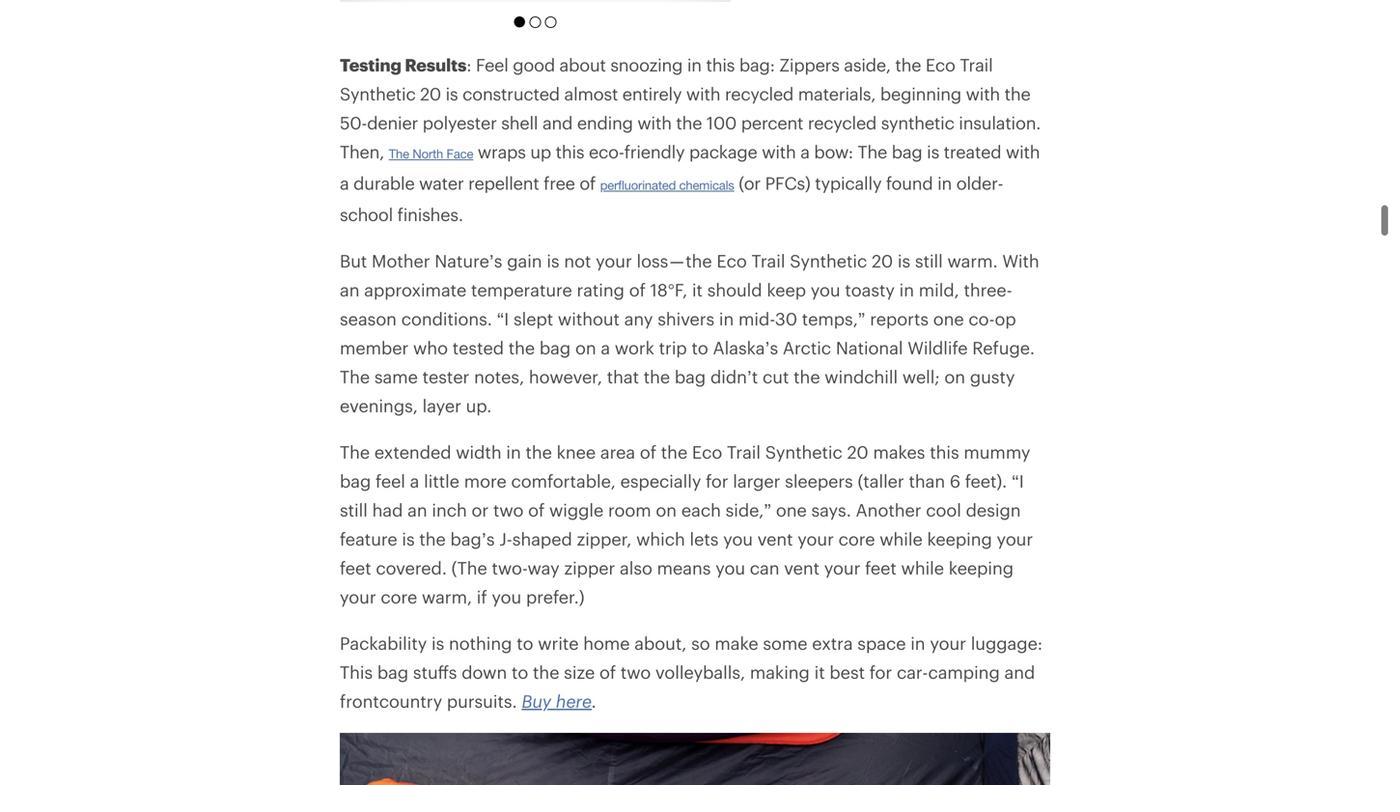 Task type: describe. For each thing, give the bounding box(es) containing it.
gusty
[[970, 367, 1015, 387]]

is inside wraps up this eco-friendly package with a bow: the bag is treated with a durable water repellent free of
[[927, 142, 940, 162]]

well;
[[903, 367, 940, 387]]

had
[[372, 500, 403, 520]]

however,
[[529, 367, 602, 387]]

loss—the
[[637, 251, 712, 271]]

the inside packability is nothing to write home about, so make some extra space in your luggage: this bag stuffs down to the size of two volleyballs, making it best for car-camping and frontcountry pursuits.
[[533, 662, 559, 682]]

the north face eco trail synthetic 20 image
[[340, 733, 1051, 785]]

zipper,
[[577, 529, 632, 549]]

results
[[405, 55, 467, 75]]

0 vertical spatial while
[[880, 529, 923, 549]]

than
[[909, 471, 945, 491]]

with down the insulation.
[[1006, 142, 1040, 162]]

but
[[340, 251, 367, 271]]

op
[[995, 309, 1016, 329]]

1 vertical spatial vent
[[784, 558, 820, 578]]

bow:
[[814, 142, 854, 162]]

two inside packability is nothing to write home about, so make some extra space in your luggage: this bag stuffs down to the size of two volleyballs, making it best for car-camping and frontcountry pursuits.
[[621, 662, 651, 682]]

the up the insulation.
[[1005, 84, 1031, 104]]

entirely
[[623, 84, 682, 104]]

the down "arctic"
[[794, 367, 820, 387]]

shivers
[[658, 309, 715, 329]]

nature's
[[435, 251, 503, 271]]

the inside wraps up this eco-friendly package with a bow: the bag is treated with a durable water repellent free of
[[858, 142, 888, 162]]

write
[[538, 633, 579, 653]]

the inside the extended width in the knee area of the eco trail synthetic 20 makes this mummy bag feel a little more comfortable, especially for larger sleepers (taller than 6 feet). "i still had an inch or two of wiggle room on each side," one says. another cool design feature is the bag's j-shaped zipper, which lets you vent your core while keeping your feet covered. (the two-way zipper also means you can vent your feet while keeping your core warm, if you prefer.)
[[340, 442, 370, 462]]

1 feet from the left
[[340, 558, 371, 578]]

cut
[[763, 367, 789, 387]]

eco inside the but mother nature's gain is not your loss—the eco trail synthetic 20 is still warm. with an approximate temperature rating of 18°f, it should keep you toasty in mild, three- season conditions. "i slept without any shivers in mid-30 temps," reports one co-op member who tested the bag on a work trip to alaska's arctic national wildlife refuge. the same tester notes, however, that the bag didn't cut the windchill well; on gusty evenings, layer up.
[[717, 251, 747, 271]]

percent
[[741, 113, 804, 133]]

pursuits.
[[447, 691, 517, 711]]

constructed
[[463, 84, 560, 104]]

50-
[[340, 113, 367, 133]]

layer
[[423, 396, 461, 416]]

bag inside packability is nothing to write home about, so make some extra space in your luggage: this bag stuffs down to the size of two volleyballs, making it best for car-camping and frontcountry pursuits.
[[377, 662, 409, 682]]

not
[[564, 251, 591, 271]]

older-
[[957, 173, 1004, 193]]

repellent
[[468, 173, 539, 193]]

the north face link
[[389, 146, 473, 161]]

camping
[[928, 662, 1000, 682]]

should
[[708, 280, 762, 300]]

materials,
[[798, 84, 876, 104]]

is inside ': feel good about snoozing in this bag: zippers aside, the eco trail synthetic 20 is constructed almost entirely with recycled materials, beginning with the 50-denier polyester shell and ending with the 100 percent recycled synthetic insulation. then,'
[[446, 84, 458, 104]]

trail inside ': feel good about snoozing in this bag: zippers aside, the eco trail synthetic 20 is constructed almost entirely with recycled materials, beginning with the 50-denier polyester shell and ending with the 100 percent recycled synthetic insulation. then,'
[[960, 55, 993, 75]]

cool
[[926, 500, 962, 520]]

conditions.
[[401, 309, 492, 329]]

the down inch
[[419, 529, 446, 549]]

:
[[467, 55, 472, 75]]

j-
[[499, 529, 513, 549]]

comfortable,
[[511, 471, 616, 491]]

polyester
[[423, 113, 497, 133]]

feature
[[340, 529, 397, 549]]

is inside packability is nothing to write home about, so make some extra space in your luggage: this bag stuffs down to the size of two volleyballs, making it best for car-camping and frontcountry pursuits.
[[432, 633, 444, 653]]

a left bow:
[[801, 142, 810, 162]]

three-
[[964, 280, 1013, 300]]

extra
[[812, 633, 853, 653]]

you left can
[[716, 558, 745, 578]]

this
[[340, 662, 373, 682]]

shaped
[[513, 529, 572, 549]]

larger
[[733, 471, 781, 491]]

is up reports
[[898, 251, 911, 271]]

slept
[[514, 309, 553, 329]]

of inside wraps up this eco-friendly package with a bow: the bag is treated with a durable water repellent free of
[[580, 173, 596, 193]]

each
[[682, 500, 721, 520]]

mother
[[372, 251, 430, 271]]

(taller
[[858, 471, 904, 491]]

two inside the extended width in the knee area of the eco trail synthetic 20 makes this mummy bag feel a little more comfortable, especially for larger sleepers (taller than 6 feet). "i still had an inch or two of wiggle room on each side," one says. another cool design feature is the bag's j-shaped zipper, which lets you vent your core while keeping your feet covered. (the two-way zipper also means you can vent your feet while keeping your core warm, if you prefer.)
[[493, 500, 524, 520]]

1 vertical spatial while
[[901, 558, 944, 578]]

gain
[[507, 251, 542, 271]]

make
[[715, 633, 759, 653]]

chemicals
[[679, 178, 735, 193]]

and inside ': feel good about snoozing in this bag: zippers aside, the eco trail synthetic 20 is constructed almost entirely with recycled materials, beginning with the 50-denier polyester shell and ending with the 100 percent recycled synthetic insulation. then,'
[[543, 113, 573, 133]]

free
[[544, 173, 575, 193]]

with
[[1003, 251, 1040, 271]]

especially
[[620, 471, 701, 491]]

notes,
[[474, 367, 524, 387]]

eco-
[[589, 142, 624, 162]]

an inside the extended width in the knee area of the eco trail synthetic 20 makes this mummy bag feel a little more comfortable, especially for larger sleepers (taller than 6 feet). "i still had an inch or two of wiggle room on each side," one says. another cool design feature is the bag's j-shaped zipper, which lets you vent your core while keeping your feet covered. (the two-way zipper also means you can vent your feet while keeping your core warm, if you prefer.)
[[408, 500, 427, 520]]

2 feet from the left
[[865, 558, 897, 578]]

the north face
[[389, 146, 473, 161]]

perfluorinated
[[600, 178, 676, 193]]

prefer.)
[[526, 587, 585, 607]]

with up friendly
[[638, 113, 672, 133]]

(or
[[739, 173, 761, 193]]

it inside packability is nothing to write home about, so make some extra space in your luggage: this bag stuffs down to the size of two volleyballs, making it best for car-camping and frontcountry pursuits.
[[815, 662, 825, 682]]

a inside the but mother nature's gain is not your loss—the eco trail synthetic 20 is still warm. with an approximate temperature rating of 18°f, it should keep you toasty in mild, three- season conditions. "i slept without any shivers in mid-30 temps," reports one co-op member who tested the bag on a work trip to alaska's arctic national wildlife refuge. the same tester notes, however, that the bag didn't cut the windchill well; on gusty evenings, layer up.
[[601, 338, 610, 358]]

didn't
[[711, 367, 758, 387]]

down
[[462, 662, 507, 682]]

best
[[830, 662, 865, 682]]

1 vertical spatial keeping
[[949, 558, 1014, 578]]

found
[[886, 173, 933, 193]]

is left not
[[547, 251, 560, 271]]

this inside wraps up this eco-friendly package with a bow: the bag is treated with a durable water repellent free of
[[556, 142, 585, 162]]

of right area
[[640, 442, 657, 462]]

toasty
[[845, 280, 895, 300]]

perfluorinated chemicals link
[[600, 178, 735, 193]]

2 vertical spatial to
[[512, 662, 528, 682]]

synthetic inside ': feel good about snoozing in this bag: zippers aside, the eco trail synthetic 20 is constructed almost entirely with recycled materials, beginning with the 50-denier polyester shell and ending with the 100 percent recycled synthetic insulation. then,'
[[340, 84, 416, 104]]

an inside the but mother nature's gain is not your loss—the eco trail synthetic 20 is still warm. with an approximate temperature rating of 18°f, it should keep you toasty in mild, three- season conditions. "i slept without any shivers in mid-30 temps," reports one co-op member who tested the bag on a work trip to alaska's arctic national wildlife refuge. the same tester notes, however, that the bag didn't cut the windchill well; on gusty evenings, layer up.
[[340, 280, 360, 300]]

wraps up this eco-friendly package with a bow: the bag is treated with a durable water repellent free of
[[340, 142, 1040, 193]]

wildlife
[[908, 338, 968, 358]]

wiggle
[[549, 500, 604, 520]]

here
[[556, 691, 592, 711]]

the up beginning
[[895, 55, 921, 75]]

for inside the extended width in the knee area of the eco trail synthetic 20 makes this mummy bag feel a little more comfortable, especially for larger sleepers (taller than 6 feet). "i still had an inch or two of wiggle room on each side," one says. another cool design feature is the bag's j-shaped zipper, which lets you vent your core while keeping your feet covered. (the two-way zipper also means you can vent your feet while keeping your core warm, if you prefer.)
[[706, 471, 729, 491]]

20 inside the extended width in the knee area of the eco trail synthetic 20 makes this mummy bag feel a little more comfortable, especially for larger sleepers (taller than 6 feet). "i still had an inch or two of wiggle room on each side," one says. another cool design feature is the bag's j-shaped zipper, which lets you vent your core while keeping your feet covered. (the two-way zipper also means you can vent your feet while keeping your core warm, if you prefer.)
[[847, 442, 869, 462]]

any
[[624, 309, 653, 329]]

zipper
[[564, 558, 615, 578]]

school
[[340, 204, 393, 225]]

tester
[[423, 367, 470, 387]]

area
[[601, 442, 636, 462]]

0 vertical spatial core
[[839, 529, 875, 549]]

zippers
[[780, 55, 840, 75]]

denier
[[367, 113, 418, 133]]

work
[[615, 338, 655, 358]]

tested
[[453, 338, 504, 358]]

(or pfcs) typically found in older- school finishes.
[[340, 173, 1004, 225]]

still inside the extended width in the knee area of the eco trail synthetic 20 makes this mummy bag feel a little more comfortable, especially for larger sleepers (taller than 6 feet). "i still had an inch or two of wiggle room on each side," one says. another cool design feature is the bag's j-shaped zipper, which lets you vent your core while keeping your feet covered. (the two-way zipper also means you can vent your feet while keeping your core warm, if you prefer.)
[[340, 500, 368, 520]]

on inside the extended width in the knee area of the eco trail synthetic 20 makes this mummy bag feel a little more comfortable, especially for larger sleepers (taller than 6 feet). "i still had an inch or two of wiggle room on each side," one says. another cool design feature is the bag's j-shaped zipper, which lets you vent your core while keeping your feet covered. (the two-way zipper also means you can vent your feet while keeping your core warm, if you prefer.)
[[656, 500, 677, 520]]

makes
[[873, 442, 925, 462]]

to inside the but mother nature's gain is not your loss—the eco trail synthetic 20 is still warm. with an approximate temperature rating of 18°f, it should keep you toasty in mild, three- season conditions. "i slept without any shivers in mid-30 temps," reports one co-op member who tested the bag on a work trip to alaska's arctic national wildlife refuge. the same tester notes, however, that the bag didn't cut the windchill well; on gusty evenings, layer up.
[[692, 338, 708, 358]]



Task type: locate. For each thing, give the bounding box(es) containing it.
evenings,
[[340, 396, 418, 416]]

bag
[[892, 142, 923, 162], [540, 338, 571, 358], [675, 367, 706, 387], [340, 471, 371, 491], [377, 662, 409, 682]]

vent
[[758, 529, 793, 549], [784, 558, 820, 578]]

in inside ': feel good about snoozing in this bag: zippers aside, the eco trail synthetic 20 is constructed almost entirely with recycled materials, beginning with the 50-denier polyester shell and ending with the 100 percent recycled synthetic insulation. then,'
[[687, 55, 702, 75]]

side,"
[[726, 500, 772, 520]]

this up 6
[[930, 442, 959, 462]]

says.
[[812, 500, 851, 520]]

bag up frontcountry
[[377, 662, 409, 682]]

6
[[950, 471, 961, 491]]

you down side,"
[[723, 529, 753, 549]]

"i right feet).
[[1012, 471, 1024, 491]]

but mother nature's gain is not your loss—the eco trail synthetic 20 is still warm. with an approximate temperature rating of 18°f, it should keep you toasty in mild, three- season conditions. "i slept without any shivers in mid-30 temps," reports one co-op member who tested the bag on a work trip to alaska's arctic national wildlife refuge. the same tester notes, however, that the bag didn't cut the windchill well; on gusty evenings, layer up.
[[340, 251, 1040, 416]]

1 vertical spatial it
[[815, 662, 825, 682]]

a right the feel
[[410, 471, 419, 491]]

of up shaped
[[528, 500, 545, 520]]

is up "polyester"
[[446, 84, 458, 104]]

0 vertical spatial it
[[692, 280, 703, 300]]

1 vertical spatial to
[[517, 633, 533, 653]]

1 horizontal spatial on
[[656, 500, 677, 520]]

room
[[608, 500, 651, 520]]

for up each
[[706, 471, 729, 491]]

core down the 'covered.' on the bottom
[[381, 587, 417, 607]]

to up buy
[[512, 662, 528, 682]]

0 vertical spatial and
[[543, 113, 573, 133]]

bag:
[[740, 55, 775, 75]]

knee
[[557, 442, 596, 462]]

0 vertical spatial eco
[[926, 55, 956, 75]]

your inside packability is nothing to write home about, so make some extra space in your luggage: this bag stuffs down to the size of two volleyballs, making it best for car-camping and frontcountry pursuits.
[[930, 633, 967, 653]]

2 vertical spatial 20
[[847, 442, 869, 462]]

the down "slept"
[[509, 338, 535, 358]]

2 horizontal spatial 20
[[872, 251, 893, 271]]

in inside the extended width in the knee area of the eco trail synthetic 20 makes this mummy bag feel a little more comfortable, especially for larger sleepers (taller than 6 feet). "i still had an inch or two of wiggle room on each side," one says. another cool design feature is the bag's j-shaped zipper, which lets you vent your core while keeping your feet covered. (the two-way zipper also means you can vent your feet while keeping your core warm, if you prefer.)
[[506, 442, 521, 462]]

two-
[[492, 558, 528, 578]]

more
[[464, 471, 507, 491]]

0 vertical spatial keeping
[[927, 529, 992, 549]]

a
[[801, 142, 810, 162], [340, 173, 349, 193], [601, 338, 610, 358], [410, 471, 419, 491]]

feet down feature
[[340, 558, 371, 578]]

"i left "slept"
[[497, 309, 509, 329]]

it right the 18°f,
[[692, 280, 703, 300]]

bag down trip
[[675, 367, 706, 387]]

an right had
[[408, 500, 427, 520]]

bag inside the extended width in the knee area of the eco trail synthetic 20 makes this mummy bag feel a little more comfortable, especially for larger sleepers (taller than 6 feet). "i still had an inch or two of wiggle room on each side," one says. another cool design feature is the bag's j-shaped zipper, which lets you vent your core while keeping your feet covered. (the two-way zipper also means you can vent your feet while keeping your core warm, if you prefer.)
[[340, 471, 371, 491]]

your
[[596, 251, 632, 271], [798, 529, 834, 549], [997, 529, 1033, 549], [824, 558, 861, 578], [340, 587, 376, 607], [930, 633, 967, 653]]

reports
[[870, 309, 929, 329]]

1 horizontal spatial for
[[870, 662, 892, 682]]

mild,
[[919, 280, 960, 300]]

0 vertical spatial for
[[706, 471, 729, 491]]

the down evenings,
[[340, 442, 370, 462]]

on down especially on the bottom of page
[[656, 500, 677, 520]]

on down without
[[575, 338, 596, 358]]

1 vertical spatial an
[[408, 500, 427, 520]]

to right trip
[[692, 338, 708, 358]]

this right up
[[556, 142, 585, 162]]

if
[[477, 587, 487, 607]]

and inside packability is nothing to write home about, so make some extra space in your luggage: this bag stuffs down to the size of two volleyballs, making it best for car-camping and frontcountry pursuits.
[[1005, 662, 1035, 682]]

recycled down 'bag:'
[[725, 84, 794, 104]]

face
[[447, 146, 473, 161]]

recycled down materials,
[[808, 113, 877, 133]]

in up car-
[[911, 633, 926, 653]]

in left older-
[[938, 173, 952, 193]]

1 vertical spatial still
[[340, 500, 368, 520]]

wraps
[[478, 142, 526, 162]]

0 horizontal spatial core
[[381, 587, 417, 607]]

2 vertical spatial on
[[656, 500, 677, 520]]

0 vertical spatial an
[[340, 280, 360, 300]]

testing
[[340, 55, 402, 75]]

a down then,
[[340, 173, 349, 193]]

of right size at bottom left
[[600, 662, 616, 682]]

1 horizontal spatial two
[[621, 662, 651, 682]]

1 horizontal spatial feet
[[865, 558, 897, 578]]

beginning
[[881, 84, 962, 104]]

buy here .
[[522, 691, 597, 711]]

trail up keep
[[752, 251, 785, 271]]

two right the or
[[493, 500, 524, 520]]

0 vertical spatial still
[[915, 251, 943, 271]]

1 vertical spatial eco
[[717, 251, 747, 271]]

an down but
[[340, 280, 360, 300]]

1 vertical spatial and
[[1005, 662, 1035, 682]]

in right snoozing on the top of page
[[687, 55, 702, 75]]

you right 'if'
[[492, 587, 522, 607]]

18°f,
[[650, 280, 688, 300]]

still up mild,
[[915, 251, 943, 271]]

1 horizontal spatial 20
[[847, 442, 869, 462]]

0 vertical spatial recycled
[[725, 84, 794, 104]]

the
[[858, 142, 888, 162], [389, 146, 409, 161], [340, 367, 370, 387], [340, 442, 370, 462]]

in down should
[[719, 309, 734, 329]]

keeping down design
[[949, 558, 1014, 578]]

size
[[564, 662, 595, 682]]

0 horizontal spatial on
[[575, 338, 596, 358]]

still inside the but mother nature's gain is not your loss—the eco trail synthetic 20 is still warm. with an approximate temperature rating of 18°f, it should keep you toasty in mild, three- season conditions. "i slept without any shivers in mid-30 temps," reports one co-op member who tested the bag on a work trip to alaska's arctic national wildlife refuge. the same tester notes, however, that the bag didn't cut the windchill well; on gusty evenings, layer up.
[[915, 251, 943, 271]]

1 vertical spatial on
[[945, 367, 966, 387]]

of right 'free' at the top of the page
[[580, 173, 596, 193]]

friendly
[[624, 142, 685, 162]]

1 vertical spatial this
[[556, 142, 585, 162]]

20 up toasty
[[872, 251, 893, 271]]

0 vertical spatial to
[[692, 338, 708, 358]]

.
[[592, 691, 597, 711]]

then,
[[340, 142, 384, 162]]

0 vertical spatial two
[[493, 500, 524, 520]]

while down the another
[[880, 529, 923, 549]]

trail up the insulation.
[[960, 55, 993, 75]]

durable
[[354, 173, 415, 193]]

bag left the feel
[[340, 471, 371, 491]]

bag up however,
[[540, 338, 571, 358]]

still up feature
[[340, 500, 368, 520]]

for inside packability is nothing to write home about, so make some extra space in your luggage: this bag stuffs down to the size of two volleyballs, making it best for car-camping and frontcountry pursuits.
[[870, 662, 892, 682]]

on down wildlife
[[945, 367, 966, 387]]

who
[[413, 338, 448, 358]]

about
[[560, 55, 606, 75]]

is inside the extended width in the knee area of the eco trail synthetic 20 makes this mummy bag feel a little more comfortable, especially for larger sleepers (taller than 6 feet). "i still had an inch or two of wiggle room on each side," one says. another cool design feature is the bag's j-shaped zipper, which lets you vent your core while keeping your feet covered. (the two-way zipper also means you can vent your feet while keeping your core warm, if you prefer.)
[[402, 529, 415, 549]]

is
[[446, 84, 458, 104], [927, 142, 940, 162], [547, 251, 560, 271], [898, 251, 911, 271], [402, 529, 415, 549], [432, 633, 444, 653]]

covered.
[[376, 558, 447, 578]]

0 horizontal spatial two
[[493, 500, 524, 520]]

"i inside the but mother nature's gain is not your loss—the eco trail synthetic 20 is still warm. with an approximate temperature rating of 18°f, it should keep you toasty in mild, three- season conditions. "i slept without any shivers in mid-30 temps," reports one co-op member who tested the bag on a work trip to alaska's arctic national wildlife refuge. the same tester notes, however, that the bag didn't cut the windchill well; on gusty evenings, layer up.
[[497, 309, 509, 329]]

with
[[686, 84, 721, 104], [966, 84, 1000, 104], [638, 113, 672, 133], [762, 142, 796, 162], [1006, 142, 1040, 162]]

vent up can
[[758, 529, 793, 549]]

with up 100
[[686, 84, 721, 104]]

one inside the but mother nature's gain is not your loss—the eco trail synthetic 20 is still warm. with an approximate temperature rating of 18°f, it should keep you toasty in mild, three- season conditions. "i slept without any shivers in mid-30 temps," reports one co-op member who tested the bag on a work trip to alaska's arctic national wildlife refuge. the same tester notes, however, that the bag didn't cut the windchill well; on gusty evenings, layer up.
[[934, 309, 964, 329]]

core down says.
[[839, 529, 875, 549]]

frontcountry
[[340, 691, 442, 711]]

design
[[966, 500, 1021, 520]]

for down space
[[870, 662, 892, 682]]

1 vertical spatial 20
[[872, 251, 893, 271]]

the left knee
[[526, 442, 552, 462]]

and down luggage:
[[1005, 662, 1035, 682]]

the up especially on the bottom of page
[[661, 442, 688, 462]]

this inside the extended width in the knee area of the eco trail synthetic 20 makes this mummy bag feel a little more comfortable, especially for larger sleepers (taller than 6 feet). "i still had an inch or two of wiggle room on each side," one says. another cool design feature is the bag's j-shaped zipper, which lets you vent your core while keeping your feet covered. (the two-way zipper also means you can vent your feet while keeping your core warm, if you prefer.)
[[930, 442, 959, 462]]

of
[[580, 173, 596, 193], [629, 280, 646, 300], [640, 442, 657, 462], [528, 500, 545, 520], [600, 662, 616, 682]]

the inside the but mother nature's gain is not your loss—the eco trail synthetic 20 is still warm. with an approximate temperature rating of 18°f, it should keep you toasty in mild, three- season conditions. "i slept without any shivers in mid-30 temps," reports one co-op member who tested the bag on a work trip to alaska's arctic national wildlife refuge. the same tester notes, however, that the bag didn't cut the windchill well; on gusty evenings, layer up.
[[340, 367, 370, 387]]

1 horizontal spatial core
[[839, 529, 875, 549]]

synthetic up 'sleepers'
[[766, 442, 843, 462]]

refuge.
[[973, 338, 1035, 358]]

feel
[[376, 471, 405, 491]]

feel
[[476, 55, 509, 75]]

with down percent
[[762, 142, 796, 162]]

0 horizontal spatial 20
[[420, 84, 441, 104]]

finishes.
[[398, 204, 463, 225]]

insulation.
[[959, 113, 1041, 133]]

to
[[692, 338, 708, 358], [517, 633, 533, 653], [512, 662, 528, 682]]

some
[[763, 633, 808, 653]]

two down about,
[[621, 662, 651, 682]]

the right bow:
[[858, 142, 888, 162]]

on
[[575, 338, 596, 358], [945, 367, 966, 387], [656, 500, 677, 520]]

this inside ': feel good about snoozing in this bag: zippers aside, the eco trail synthetic 20 is constructed almost entirely with recycled materials, beginning with the 50-denier polyester shell and ending with the 100 percent recycled synthetic insulation. then,'
[[706, 55, 735, 75]]

1 vertical spatial core
[[381, 587, 417, 607]]

the down member in the top of the page
[[340, 367, 370, 387]]

this left 'bag:'
[[706, 55, 735, 75]]

the down trip
[[644, 367, 670, 387]]

eco inside ': feel good about snoozing in this bag: zippers aside, the eco trail synthetic 20 is constructed almost entirely with recycled materials, beginning with the 50-denier polyester shell and ending with the 100 percent recycled synthetic insulation. then,'
[[926, 55, 956, 75]]

buy here link
[[522, 691, 592, 711]]

one down mild,
[[934, 309, 964, 329]]

water
[[419, 173, 464, 193]]

is down synthetic
[[927, 142, 940, 162]]

synthetic inside the but mother nature's gain is not your loss—the eco trail synthetic 20 is still warm. with an approximate temperature rating of 18°f, it should keep you toasty in mild, three- season conditions. "i slept without any shivers in mid-30 temps," reports one co-op member who tested the bag on a work trip to alaska's arctic national wildlife refuge. the same tester notes, however, that the bag didn't cut the windchill well; on gusty evenings, layer up.
[[790, 251, 867, 271]]

0 vertical spatial synthetic
[[340, 84, 416, 104]]

which
[[636, 529, 685, 549]]

of up any
[[629, 280, 646, 300]]

1 horizontal spatial and
[[1005, 662, 1035, 682]]

: feel good about snoozing in this bag: zippers aside, the eco trail synthetic 20 is constructed almost entirely with recycled materials, beginning with the 50-denier polyester shell and ending with the 100 percent recycled synthetic insulation. then,
[[340, 55, 1041, 162]]

2 vertical spatial this
[[930, 442, 959, 462]]

in inside packability is nothing to write home about, so make some extra space in your luggage: this bag stuffs down to the size of two volleyballs, making it best for car-camping and frontcountry pursuits.
[[911, 633, 926, 653]]

1 horizontal spatial this
[[706, 55, 735, 75]]

is up the 'covered.' on the bottom
[[402, 529, 415, 549]]

feet down the another
[[865, 558, 897, 578]]

another
[[856, 500, 922, 520]]

1 horizontal spatial still
[[915, 251, 943, 271]]

20 up (taller
[[847, 442, 869, 462]]

1 vertical spatial recycled
[[808, 113, 877, 133]]

in up reports
[[900, 280, 914, 300]]

buy
[[522, 691, 551, 711]]

while down cool
[[901, 558, 944, 578]]

2 vertical spatial synthetic
[[766, 442, 843, 462]]

packability is nothing to write home about, so make some extra space in your luggage: this bag stuffs down to the size of two volleyballs, making it best for car-camping and frontcountry pursuits.
[[340, 633, 1043, 711]]

1 horizontal spatial "i
[[1012, 471, 1024, 491]]

eco up especially on the bottom of page
[[692, 442, 723, 462]]

2 horizontal spatial this
[[930, 442, 959, 462]]

0 horizontal spatial "i
[[497, 309, 509, 329]]

1 horizontal spatial an
[[408, 500, 427, 520]]

0 vertical spatial vent
[[758, 529, 793, 549]]

a left work on the top left
[[601, 338, 610, 358]]

0 vertical spatial one
[[934, 309, 964, 329]]

of inside packability is nothing to write home about, so make some extra space in your luggage: this bag stuffs down to the size of two volleyballs, making it best for car-camping and frontcountry pursuits.
[[600, 662, 616, 682]]

windchill
[[825, 367, 898, 387]]

keeping
[[927, 529, 992, 549], [949, 558, 1014, 578]]

to left write
[[517, 633, 533, 653]]

synthetic
[[340, 84, 416, 104], [790, 251, 867, 271], [766, 442, 843, 462]]

keeping down cool
[[927, 529, 992, 549]]

1 vertical spatial one
[[776, 500, 807, 520]]

one left says.
[[776, 500, 807, 520]]

eco up beginning
[[926, 55, 956, 75]]

bag inside wraps up this eco-friendly package with a bow: the bag is treated with a durable water repellent free of
[[892, 142, 923, 162]]

and up up
[[543, 113, 573, 133]]

warm.
[[948, 251, 998, 271]]

a inside the extended width in the knee area of the eco trail synthetic 20 makes this mummy bag feel a little more comfortable, especially for larger sleepers (taller than 6 feet). "i still had an inch or two of wiggle room on each side," one says. another cool design feature is the bag's j-shaped zipper, which lets you vent your core while keeping your feet covered. (the two-way zipper also means you can vent your feet while keeping your core warm, if you prefer.)
[[410, 471, 419, 491]]

synthetic up toasty
[[790, 251, 867, 271]]

20 inside the but mother nature's gain is not your loss—the eco trail synthetic 20 is still warm. with an approximate temperature rating of 18°f, it should keep you toasty in mild, three- season conditions. "i slept without any shivers in mid-30 temps," reports one co-op member who tested the bag on a work trip to alaska's arctic national wildlife refuge. the same tester notes, however, that the bag didn't cut the windchill well; on gusty evenings, layer up.
[[872, 251, 893, 271]]

the up buy
[[533, 662, 559, 682]]

you up temps,"
[[811, 280, 841, 300]]

in right width
[[506, 442, 521, 462]]

"i inside the extended width in the knee area of the eco trail synthetic 20 makes this mummy bag feel a little more comfortable, especially for larger sleepers (taller than 6 feet). "i still had an inch or two of wiggle room on each side," one says. another cool design feature is the bag's j-shaped zipper, which lets you vent your core while keeping your feet covered. (the two-way zipper also means you can vent your feet while keeping your core warm, if you prefer.)
[[1012, 471, 1024, 491]]

0 horizontal spatial recycled
[[725, 84, 794, 104]]

the left the north
[[389, 146, 409, 161]]

it inside the but mother nature's gain is not your loss—the eco trail synthetic 20 is still warm. with an approximate temperature rating of 18°f, it should keep you toasty in mild, three- season conditions. "i slept without any shivers in mid-30 temps," reports one co-op member who tested the bag on a work trip to alaska's arctic national wildlife refuge. the same tester notes, however, that the bag didn't cut the windchill well; on gusty evenings, layer up.
[[692, 280, 703, 300]]

1 vertical spatial "i
[[1012, 471, 1024, 491]]

1 vertical spatial two
[[621, 662, 651, 682]]

trail up larger
[[727, 442, 761, 462]]

0 horizontal spatial still
[[340, 500, 368, 520]]

0 horizontal spatial feet
[[340, 558, 371, 578]]

20
[[420, 84, 441, 104], [872, 251, 893, 271], [847, 442, 869, 462]]

0 vertical spatial 20
[[420, 84, 441, 104]]

in inside (or pfcs) typically found in older- school finishes.
[[938, 173, 952, 193]]

vent right can
[[784, 558, 820, 578]]

0 vertical spatial this
[[706, 55, 735, 75]]

bag down synthetic
[[892, 142, 923, 162]]

synthetic inside the extended width in the knee area of the eco trail synthetic 20 makes this mummy bag feel a little more comfortable, especially for larger sleepers (taller than 6 feet). "i still had an inch or two of wiggle room on each side," one says. another cool design feature is the bag's j-shaped zipper, which lets you vent your core while keeping your feet covered. (the two-way zipper also means you can vent your feet while keeping your core warm, if you prefer.)
[[766, 442, 843, 462]]

1 horizontal spatial it
[[815, 662, 825, 682]]

1 vertical spatial for
[[870, 662, 892, 682]]

up.
[[466, 396, 492, 416]]

trail inside the but mother nature's gain is not your loss—the eco trail synthetic 20 is still warm. with an approximate temperature rating of 18°f, it should keep you toasty in mild, three- season conditions. "i slept without any shivers in mid-30 temps," reports one co-op member who tested the bag on a work trip to alaska's arctic national wildlife refuge. the same tester notes, however, that the bag didn't cut the windchill well; on gusty evenings, layer up.
[[752, 251, 785, 271]]

1 horizontal spatial one
[[934, 309, 964, 329]]

0 vertical spatial "i
[[497, 309, 509, 329]]

2 vertical spatial eco
[[692, 442, 723, 462]]

synthetic down testing
[[340, 84, 416, 104]]

one inside the extended width in the knee area of the eco trail synthetic 20 makes this mummy bag feel a little more comfortable, especially for larger sleepers (taller than 6 feet). "i still had an inch or two of wiggle room on each side," one says. another cool design feature is the bag's j-shaped zipper, which lets you vent your core while keeping your feet covered. (the two-way zipper also means you can vent your feet while keeping your core warm, if you prefer.)
[[776, 500, 807, 520]]

co-
[[969, 309, 995, 329]]

eco up should
[[717, 251, 747, 271]]

member
[[340, 338, 409, 358]]

eco inside the extended width in the knee area of the eco trail synthetic 20 makes this mummy bag feel a little more comfortable, especially for larger sleepers (taller than 6 feet). "i still had an inch or two of wiggle room on each side," one says. another cool design feature is the bag's j-shaped zipper, which lets you vent your core while keeping your feet covered. (the two-way zipper also means you can vent your feet while keeping your core warm, if you prefer.)
[[692, 442, 723, 462]]

0 horizontal spatial this
[[556, 142, 585, 162]]

0 horizontal spatial one
[[776, 500, 807, 520]]

it left best
[[815, 662, 825, 682]]

0 horizontal spatial and
[[543, 113, 573, 133]]

mid-
[[739, 309, 775, 329]]

your inside the but mother nature's gain is not your loss—the eco trail synthetic 20 is still warm. with an approximate temperature rating of 18°f, it should keep you toasty in mild, three- season conditions. "i slept without any shivers in mid-30 temps," reports one co-op member who tested the bag on a work trip to alaska's arctic national wildlife refuge. the same tester notes, however, that the bag didn't cut the windchill well; on gusty evenings, layer up.
[[596, 251, 632, 271]]

shell
[[501, 113, 538, 133]]

20 inside ': feel good about snoozing in this bag: zippers aside, the eco trail synthetic 20 is constructed almost entirely with recycled materials, beginning with the 50-denier polyester shell and ending with the 100 percent recycled synthetic insulation. then,'
[[420, 84, 441, 104]]

synthetic
[[881, 113, 955, 133]]

20 down results
[[420, 84, 441, 104]]

feet
[[340, 558, 371, 578], [865, 558, 897, 578]]

trail inside the extended width in the knee area of the eco trail synthetic 20 makes this mummy bag feel a little more comfortable, especially for larger sleepers (taller than 6 feet). "i still had an inch or two of wiggle room on each side," one says. another cool design feature is the bag's j-shaped zipper, which lets you vent your core while keeping your feet covered. (the two-way zipper also means you can vent your feet while keeping your core warm, if you prefer.)
[[727, 442, 761, 462]]

2 vertical spatial trail
[[727, 442, 761, 462]]

0 vertical spatial trail
[[960, 55, 993, 75]]

up
[[530, 142, 551, 162]]

"i
[[497, 309, 509, 329], [1012, 471, 1024, 491]]

(the
[[452, 558, 487, 578]]

is up stuffs
[[432, 633, 444, 653]]

also
[[620, 558, 653, 578]]

1 vertical spatial trail
[[752, 251, 785, 271]]

of inside the but mother nature's gain is not your loss—the eco trail synthetic 20 is still warm. with an approximate temperature rating of 18°f, it should keep you toasty in mild, three- season conditions. "i slept without any shivers in mid-30 temps," reports one co-op member who tested the bag on a work trip to alaska's arctic national wildlife refuge. the same tester notes, however, that the bag didn't cut the windchill well; on gusty evenings, layer up.
[[629, 280, 646, 300]]

1 horizontal spatial recycled
[[808, 113, 877, 133]]

2 horizontal spatial on
[[945, 367, 966, 387]]

good
[[513, 55, 555, 75]]

testing results
[[340, 55, 467, 75]]

you inside the but mother nature's gain is not your loss—the eco trail synthetic 20 is still warm. with an approximate temperature rating of 18°f, it should keep you toasty in mild, three- season conditions. "i slept without any shivers in mid-30 temps," reports one co-op member who tested the bag on a work trip to alaska's arctic national wildlife refuge. the same tester notes, however, that the bag didn't cut the windchill well; on gusty evenings, layer up.
[[811, 280, 841, 300]]

the left 100
[[676, 113, 702, 133]]

0 horizontal spatial for
[[706, 471, 729, 491]]

0 vertical spatial on
[[575, 338, 596, 358]]

ending
[[577, 113, 633, 133]]

0 horizontal spatial an
[[340, 280, 360, 300]]

with up the insulation.
[[966, 84, 1000, 104]]

1 vertical spatial synthetic
[[790, 251, 867, 271]]

packability
[[340, 633, 427, 653]]

0 horizontal spatial it
[[692, 280, 703, 300]]



Task type: vqa. For each thing, say whether or not it's contained in the screenshot.
'The North Face Eco Trail Synthetic 20' IMAGE
yes



